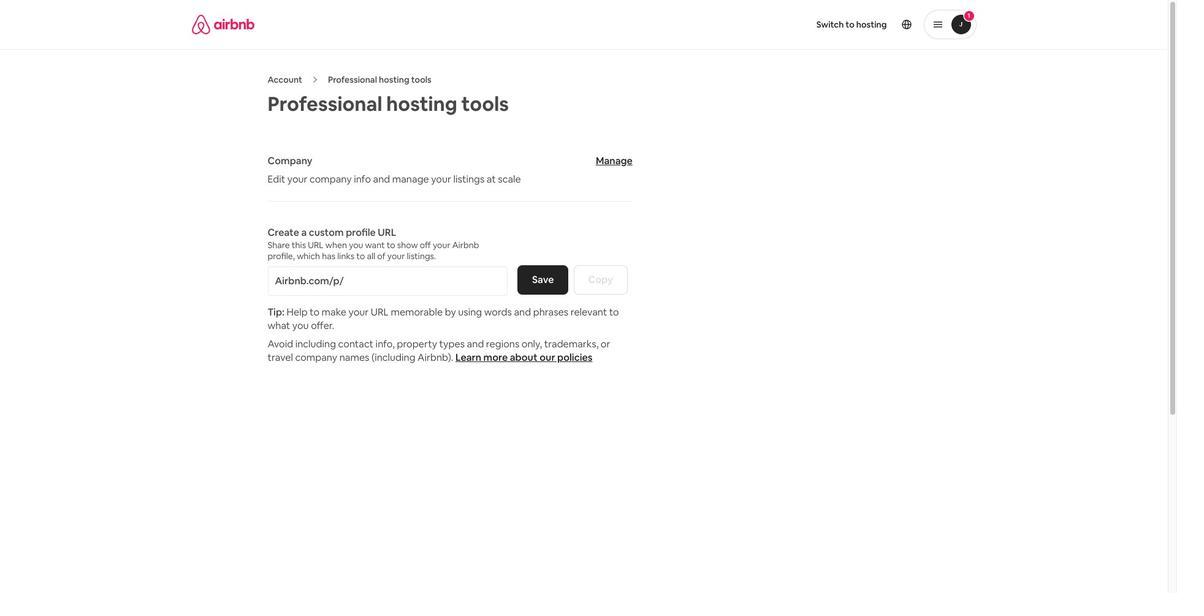 Task type: locate. For each thing, give the bounding box(es) containing it.
and right the words
[[514, 306, 531, 319]]

url inside help to make your url memorable by using words and phrases relevant to what you offer.
[[371, 306, 389, 319]]

and right info
[[373, 173, 390, 186]]

2 vertical spatial url
[[371, 306, 389, 319]]

tools
[[411, 74, 432, 85], [461, 91, 509, 117]]

0 horizontal spatial you
[[292, 319, 309, 332]]

your right off
[[433, 240, 450, 251]]

help to make your url memorable by using words and phrases relevant to what you offer.
[[268, 306, 619, 332]]

or
[[601, 338, 610, 351]]

0 vertical spatial and
[[373, 173, 390, 186]]

your
[[287, 173, 308, 186], [431, 173, 451, 186], [433, 240, 450, 251], [387, 251, 405, 262], [349, 306, 369, 319]]

1 vertical spatial company
[[295, 351, 337, 364]]

you down profile
[[349, 240, 363, 251]]

url up want
[[378, 226, 396, 239]]

company left info
[[310, 173, 352, 186]]

url for profile
[[378, 226, 396, 239]]

professional
[[328, 74, 377, 85], [268, 91, 382, 117]]

learn
[[456, 351, 481, 364]]

1 vertical spatial you
[[292, 319, 309, 332]]

to right switch
[[846, 19, 855, 30]]

url down custom
[[308, 240, 324, 251]]

manage link
[[596, 155, 633, 168]]

1 horizontal spatial tools
[[461, 91, 509, 117]]

1
[[968, 12, 970, 20]]

1 horizontal spatial and
[[467, 338, 484, 351]]

hosting
[[856, 19, 887, 30], [379, 74, 409, 85], [386, 91, 457, 117]]

1 vertical spatial tools
[[461, 91, 509, 117]]

2 vertical spatial and
[[467, 338, 484, 351]]

switch
[[817, 19, 844, 30]]

1 horizontal spatial you
[[349, 240, 363, 251]]

and up learn
[[467, 338, 484, 351]]

only,
[[522, 338, 542, 351]]

copy button
[[574, 266, 628, 295]]

to right of at the top of page
[[387, 240, 395, 251]]

contact
[[338, 338, 373, 351]]

at
[[487, 173, 496, 186]]

account link
[[268, 74, 302, 85]]

including
[[295, 338, 336, 351]]

regions
[[486, 338, 520, 351]]

you
[[349, 240, 363, 251], [292, 319, 309, 332]]

phrases
[[533, 306, 569, 319]]

memorable
[[391, 306, 443, 319]]

company
[[310, 173, 352, 186], [295, 351, 337, 364]]

save
[[532, 273, 554, 286]]

0 vertical spatial professional
[[328, 74, 377, 85]]

url up the info,
[[371, 306, 389, 319]]

0 vertical spatial you
[[349, 240, 363, 251]]

you inside the create a custom profile url share this url when you want to show off your airbnb profile, which has links to all of your listings.
[[349, 240, 363, 251]]

info
[[354, 173, 371, 186]]

1 vertical spatial professional hosting tools
[[268, 91, 509, 117]]

by
[[445, 306, 456, 319]]

your right make
[[349, 306, 369, 319]]

a
[[301, 226, 307, 239]]

airbnb
[[452, 240, 479, 251]]

has
[[322, 251, 336, 262]]

company down 'including'
[[295, 351, 337, 364]]

(including
[[372, 351, 415, 364]]

1 vertical spatial url
[[308, 240, 324, 251]]

professional hosting tools
[[328, 74, 432, 85], [268, 91, 509, 117]]

create
[[268, 226, 299, 239]]

relevant
[[571, 306, 607, 319]]

manage
[[596, 155, 633, 167]]

and inside avoid including contact info, property types and regions only, trademarks, or travel company names (including airbnb).
[[467, 338, 484, 351]]

1 vertical spatial and
[[514, 306, 531, 319]]

to
[[846, 19, 855, 30], [387, 240, 395, 251], [356, 251, 365, 262], [310, 306, 320, 319], [609, 306, 619, 319]]

trademarks,
[[544, 338, 599, 351]]

0 vertical spatial hosting
[[856, 19, 887, 30]]

profile element
[[599, 0, 976, 49]]

url
[[378, 226, 396, 239], [308, 240, 324, 251], [371, 306, 389, 319]]

you down the help
[[292, 319, 309, 332]]

2 horizontal spatial and
[[514, 306, 531, 319]]

profile
[[346, 226, 376, 239]]

learn more about our policies link
[[456, 351, 593, 364]]

Create a custom profile URL text field
[[344, 267, 507, 296]]

0 vertical spatial url
[[378, 226, 396, 239]]

listings
[[453, 173, 485, 186]]

and
[[373, 173, 390, 186], [514, 306, 531, 319], [467, 338, 484, 351]]

to up offer.
[[310, 306, 320, 319]]

our
[[540, 351, 555, 364]]

listings.
[[407, 251, 436, 262]]

0 vertical spatial tools
[[411, 74, 432, 85]]

more
[[484, 351, 508, 364]]

words
[[484, 306, 512, 319]]

want
[[365, 240, 385, 251]]

what
[[268, 319, 290, 332]]



Task type: vqa. For each thing, say whether or not it's contained in the screenshot.
'trademarks,'
yes



Task type: describe. For each thing, give the bounding box(es) containing it.
save button
[[518, 266, 569, 295]]

switch to hosting link
[[809, 12, 894, 37]]

about
[[510, 351, 538, 364]]

avoid
[[268, 338, 293, 351]]

property
[[397, 338, 437, 351]]

custom
[[309, 226, 344, 239]]

share
[[268, 240, 290, 251]]

make
[[322, 306, 346, 319]]

and inside help to make your url memorable by using words and phrases relevant to what you offer.
[[514, 306, 531, 319]]

0 horizontal spatial tools
[[411, 74, 432, 85]]

1 vertical spatial hosting
[[379, 74, 409, 85]]

offer.
[[311, 319, 334, 332]]

company inside avoid including contact info, property types and regions only, trademarks, or travel company names (including airbnb).
[[295, 351, 337, 364]]

url for your
[[371, 306, 389, 319]]

copy
[[588, 273, 613, 286]]

create a custom profile url share this url when you want to show off your airbnb profile, which has links to all of your listings.
[[268, 226, 479, 262]]

your down company
[[287, 173, 308, 186]]

policies
[[557, 351, 593, 364]]

tip:
[[268, 306, 285, 319]]

of
[[377, 251, 385, 262]]

to right 'relevant'
[[609, 306, 619, 319]]

to inside profile element
[[846, 19, 855, 30]]

0 vertical spatial professional hosting tools
[[328, 74, 432, 85]]

avoid including contact info, property types and regions only, trademarks, or travel company names (including airbnb).
[[268, 338, 610, 364]]

switch to hosting
[[817, 19, 887, 30]]

airbnb).
[[418, 351, 453, 364]]

1 vertical spatial professional
[[268, 91, 382, 117]]

info,
[[376, 338, 395, 351]]

you inside help to make your url memorable by using words and phrases relevant to what you offer.
[[292, 319, 309, 332]]

scale
[[498, 173, 521, 186]]

edit
[[268, 173, 285, 186]]

your right of at the top of page
[[387, 251, 405, 262]]

account
[[268, 74, 302, 85]]

this
[[292, 240, 306, 251]]

airbnb.com/p/
[[275, 275, 344, 288]]

which
[[297, 251, 320, 262]]

0 vertical spatial company
[[310, 173, 352, 186]]

names
[[339, 351, 369, 364]]

all
[[367, 251, 375, 262]]

when
[[325, 240, 347, 251]]

show
[[397, 240, 418, 251]]

your inside help to make your url memorable by using words and phrases relevant to what you offer.
[[349, 306, 369, 319]]

your left listings
[[431, 173, 451, 186]]

profile,
[[268, 251, 295, 262]]

links
[[337, 251, 355, 262]]

travel
[[268, 351, 293, 364]]

to left all
[[356, 251, 365, 262]]

1 button
[[924, 10, 976, 39]]

manage
[[392, 173, 429, 186]]

hosting inside profile element
[[856, 19, 887, 30]]

types
[[439, 338, 465, 351]]

edit your company info and manage your listings at scale
[[268, 173, 521, 186]]

0 horizontal spatial and
[[373, 173, 390, 186]]

2 vertical spatial hosting
[[386, 91, 457, 117]]

off
[[420, 240, 431, 251]]

learn more about our policies
[[456, 351, 593, 364]]

help
[[287, 306, 308, 319]]

company
[[268, 155, 312, 167]]

using
[[458, 306, 482, 319]]



